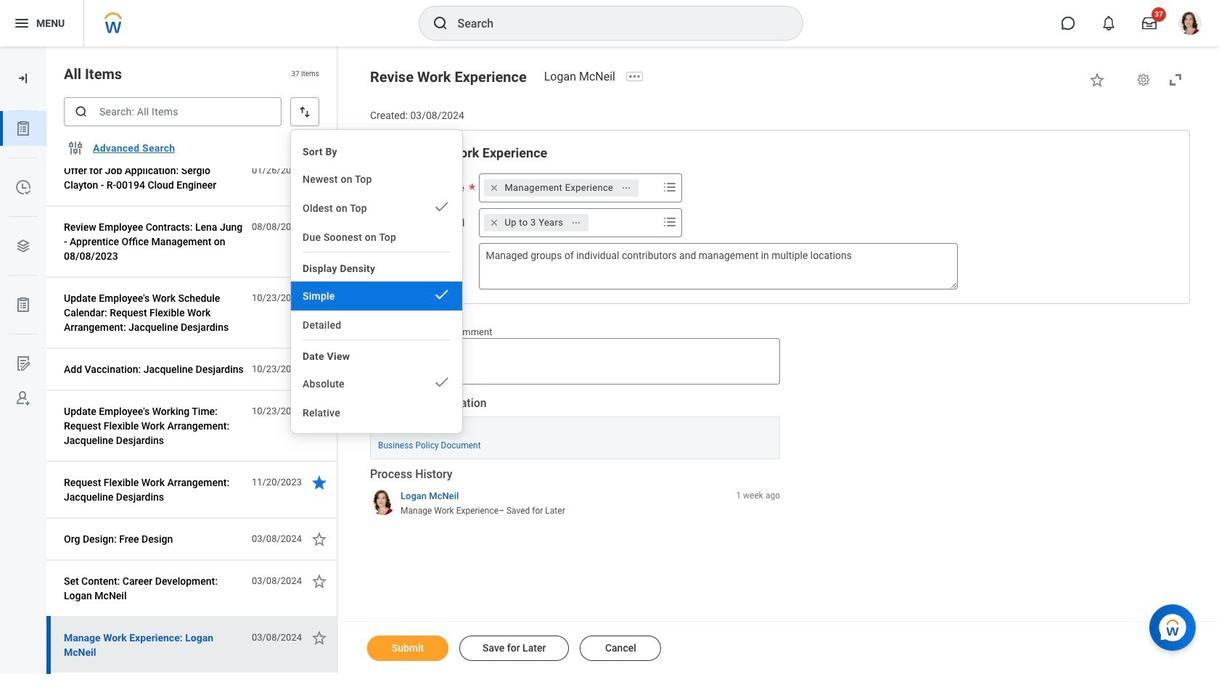Task type: describe. For each thing, give the bounding box(es) containing it.
perspective image
[[15, 237, 32, 255]]

management experience, press delete to clear value. option
[[484, 179, 639, 197]]

transformation import image
[[16, 71, 30, 86]]

configure image
[[67, 139, 84, 157]]

2 star image from the top
[[311, 403, 328, 420]]

gear image
[[1137, 73, 1151, 87]]

inbox large image
[[1142, 16, 1157, 30]]

up to 3 years element
[[505, 216, 563, 229]]

clock check image
[[15, 179, 32, 196]]

user plus image
[[15, 390, 32, 407]]

1 star image from the top
[[311, 361, 328, 378]]

logan mcneil element
[[544, 70, 624, 83]]

1 horizontal spatial search image
[[432, 15, 449, 32]]

sort image
[[298, 105, 312, 119]]

item list element
[[46, 0, 338, 674]]

fullscreen image
[[1167, 71, 1185, 89]]

x small image
[[487, 181, 502, 195]]

related actions image
[[571, 217, 582, 228]]

justify image
[[13, 15, 30, 32]]

rename image
[[15, 355, 32, 372]]

1 check image from the top
[[433, 198, 451, 216]]



Task type: locate. For each thing, give the bounding box(es) containing it.
employee's photo (logan mcneil) image
[[370, 339, 400, 369]]

None text field
[[479, 243, 958, 289], [408, 338, 780, 385], [479, 243, 958, 289], [408, 338, 780, 385]]

menu
[[291, 136, 462, 428]]

list
[[0, 111, 46, 416]]

x small image
[[487, 215, 502, 230]]

star image
[[311, 361, 328, 378], [311, 403, 328, 420]]

notifications large image
[[1102, 16, 1116, 30]]

Search Workday  search field
[[458, 7, 773, 39]]

0 vertical spatial check image
[[433, 198, 451, 216]]

star image
[[1089, 71, 1106, 89], [311, 162, 328, 179], [311, 218, 328, 236], [311, 290, 328, 307], [311, 474, 328, 491], [311, 531, 328, 548], [311, 573, 328, 590], [311, 629, 328, 647]]

1 vertical spatial check image
[[433, 286, 451, 303]]

management experience element
[[505, 181, 613, 194]]

clipboard image
[[15, 120, 32, 137], [15, 296, 32, 314]]

Search: All Items text field
[[64, 97, 282, 126]]

action bar region
[[338, 621, 1219, 674]]

check image
[[433, 198, 451, 216], [433, 286, 451, 303], [433, 374, 451, 391]]

2 vertical spatial check image
[[433, 374, 451, 391]]

3 check image from the top
[[433, 374, 451, 391]]

prompts image
[[662, 213, 679, 231]]

additional information region
[[370, 396, 780, 460]]

clipboard image down transformation import icon
[[15, 120, 32, 137]]

2 clipboard image from the top
[[15, 296, 32, 314]]

1 vertical spatial clipboard image
[[15, 296, 32, 314]]

1 vertical spatial search image
[[74, 105, 89, 119]]

2 check image from the top
[[433, 286, 451, 303]]

related actions image
[[621, 183, 632, 193]]

search image
[[432, 15, 449, 32], [74, 105, 89, 119]]

0 horizontal spatial search image
[[74, 105, 89, 119]]

clipboard image up rename image at the bottom of the page
[[15, 296, 32, 314]]

1 clipboard image from the top
[[15, 120, 32, 137]]

group
[[388, 144, 1172, 289]]

0 vertical spatial clipboard image
[[15, 120, 32, 137]]

1 vertical spatial star image
[[311, 403, 328, 420]]

prompts image
[[662, 178, 679, 196]]

profile logan mcneil image
[[1179, 12, 1202, 38]]

0 vertical spatial star image
[[311, 361, 328, 378]]

up to 3 years, press delete to clear value. option
[[484, 214, 589, 231]]

0 vertical spatial search image
[[432, 15, 449, 32]]

process history region
[[370, 467, 780, 522]]



Task type: vqa. For each thing, say whether or not it's contained in the screenshot.
user plus icon
yes



